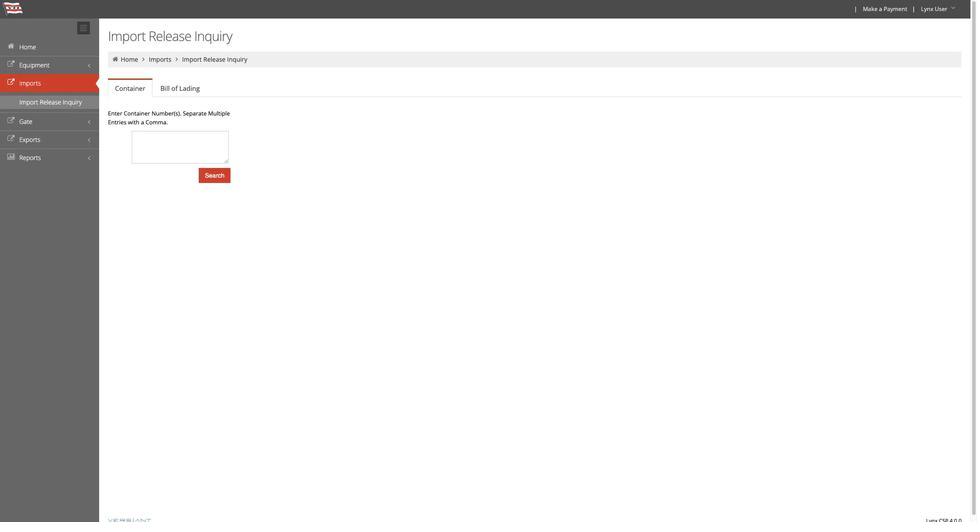 Task type: vqa. For each thing, say whether or not it's contained in the screenshot.
the left ?
no



Task type: describe. For each thing, give the bounding box(es) containing it.
2 vertical spatial import release inquiry
[[19, 98, 82, 106]]

0 horizontal spatial import
[[19, 98, 38, 106]]

lynx
[[922, 5, 934, 13]]

0 vertical spatial import
[[108, 27, 146, 45]]

gate
[[19, 117, 32, 126]]

make
[[864, 5, 878, 13]]

0 horizontal spatial home image
[[7, 43, 15, 49]]

gate link
[[0, 112, 99, 131]]

bill of lading link
[[153, 79, 207, 97]]

make a payment link
[[860, 0, 911, 19]]

1 horizontal spatial imports link
[[149, 55, 172, 64]]

container inside enter container number(s).  separate multiple entries with a comma.
[[124, 109, 150, 117]]

reports
[[19, 153, 41, 162]]

bill of lading
[[161, 84, 200, 93]]

1 horizontal spatial import release inquiry link
[[182, 55, 248, 64]]

number(s).
[[152, 109, 182, 117]]

external link image for imports
[[7, 79, 15, 86]]

bill
[[161, 84, 170, 93]]

lading
[[179, 84, 200, 93]]

0 vertical spatial inquiry
[[194, 27, 232, 45]]

0 vertical spatial imports
[[149, 55, 172, 64]]

search button
[[199, 168, 231, 183]]

0 vertical spatial import release inquiry
[[108, 27, 232, 45]]

1 horizontal spatial release
[[149, 27, 191, 45]]

1 vertical spatial home
[[121, 55, 138, 64]]

1 vertical spatial import
[[182, 55, 202, 64]]

1 angle right image from the left
[[140, 56, 147, 62]]

angle down image
[[950, 5, 958, 11]]

0 horizontal spatial imports
[[19, 79, 41, 87]]

1 vertical spatial release
[[204, 55, 226, 64]]

1 horizontal spatial home image
[[112, 56, 119, 62]]

versiant image
[[108, 518, 151, 522]]

a inside enter container number(s).  separate multiple entries with a comma.
[[141, 118, 144, 126]]

2 | from the left
[[913, 5, 916, 13]]

bar chart image
[[7, 154, 15, 160]]

exports link
[[0, 131, 99, 149]]

container link
[[108, 80, 153, 97]]

inquiry for import release inquiry link to the right
[[227, 55, 248, 64]]



Task type: locate. For each thing, give the bounding box(es) containing it.
imports link down "equipment"
[[0, 74, 99, 92]]

0 horizontal spatial import release inquiry link
[[0, 96, 99, 109]]

equipment
[[19, 61, 50, 69]]

1 vertical spatial import release inquiry link
[[0, 96, 99, 109]]

0 horizontal spatial home link
[[0, 38, 99, 56]]

1 vertical spatial home image
[[112, 56, 119, 62]]

external link image
[[7, 61, 15, 67], [7, 79, 15, 86]]

container up enter
[[115, 84, 146, 93]]

0 vertical spatial home
[[19, 43, 36, 51]]

external link image inside equipment link
[[7, 61, 15, 67]]

0 horizontal spatial a
[[141, 118, 144, 126]]

0 horizontal spatial |
[[855, 5, 858, 13]]

0 vertical spatial a
[[880, 5, 883, 13]]

angle right image
[[140, 56, 147, 62], [173, 56, 181, 62]]

lynx user link
[[918, 0, 961, 19]]

0 horizontal spatial release
[[40, 98, 61, 106]]

1 external link image from the top
[[7, 61, 15, 67]]

external link image inside imports link
[[7, 79, 15, 86]]

0 horizontal spatial angle right image
[[140, 56, 147, 62]]

home up container link
[[121, 55, 138, 64]]

1 vertical spatial external link image
[[7, 79, 15, 86]]

2 vertical spatial inquiry
[[63, 98, 82, 106]]

2 external link image from the top
[[7, 79, 15, 86]]

external link image inside the exports link
[[7, 136, 15, 142]]

imports link up bill
[[149, 55, 172, 64]]

2 angle right image from the left
[[173, 56, 181, 62]]

home image up equipment link
[[7, 43, 15, 49]]

| left lynx
[[913, 5, 916, 13]]

home image up container link
[[112, 56, 119, 62]]

equipment link
[[0, 56, 99, 74]]

1 horizontal spatial home
[[121, 55, 138, 64]]

2 external link image from the top
[[7, 136, 15, 142]]

home image
[[7, 43, 15, 49], [112, 56, 119, 62]]

import
[[108, 27, 146, 45], [182, 55, 202, 64], [19, 98, 38, 106]]

a inside "link"
[[880, 5, 883, 13]]

enter container number(s).  separate multiple entries with a comma.
[[108, 109, 230, 126]]

1 | from the left
[[855, 5, 858, 13]]

imports up bill
[[149, 55, 172, 64]]

1 horizontal spatial import
[[108, 27, 146, 45]]

exports
[[19, 135, 40, 144]]

comma.
[[146, 118, 168, 126]]

1 external link image from the top
[[7, 118, 15, 124]]

0 vertical spatial import release inquiry link
[[182, 55, 248, 64]]

0 horizontal spatial home
[[19, 43, 36, 51]]

0 vertical spatial external link image
[[7, 118, 15, 124]]

0 vertical spatial container
[[115, 84, 146, 93]]

external link image left "equipment"
[[7, 61, 15, 67]]

import release inquiry link up gate link
[[0, 96, 99, 109]]

1 horizontal spatial |
[[913, 5, 916, 13]]

payment
[[884, 5, 908, 13]]

a right with
[[141, 118, 144, 126]]

external link image down equipment link
[[7, 79, 15, 86]]

| left make
[[855, 5, 858, 13]]

0 horizontal spatial imports link
[[0, 74, 99, 92]]

external link image
[[7, 118, 15, 124], [7, 136, 15, 142]]

user
[[936, 5, 948, 13]]

enter
[[108, 109, 122, 117]]

imports
[[149, 55, 172, 64], [19, 79, 41, 87]]

1 horizontal spatial angle right image
[[173, 56, 181, 62]]

inquiry for bottom import release inquiry link
[[63, 98, 82, 106]]

a right make
[[880, 5, 883, 13]]

entries
[[108, 118, 127, 126]]

external link image for equipment
[[7, 61, 15, 67]]

release
[[149, 27, 191, 45], [204, 55, 226, 64], [40, 98, 61, 106]]

search
[[205, 172, 225, 179]]

1 vertical spatial inquiry
[[227, 55, 248, 64]]

1 vertical spatial imports
[[19, 79, 41, 87]]

2 horizontal spatial import
[[182, 55, 202, 64]]

make a payment
[[864, 5, 908, 13]]

2 vertical spatial release
[[40, 98, 61, 106]]

angle right image up of
[[173, 56, 181, 62]]

reports link
[[0, 149, 99, 167]]

0 vertical spatial imports link
[[149, 55, 172, 64]]

home
[[19, 43, 36, 51], [121, 55, 138, 64]]

1 horizontal spatial imports
[[149, 55, 172, 64]]

import release inquiry link
[[182, 55, 248, 64], [0, 96, 99, 109]]

separate
[[183, 109, 207, 117]]

angle right image up container link
[[140, 56, 147, 62]]

1 vertical spatial a
[[141, 118, 144, 126]]

|
[[855, 5, 858, 13], [913, 5, 916, 13]]

container
[[115, 84, 146, 93], [124, 109, 150, 117]]

home link
[[0, 38, 99, 56], [121, 55, 138, 64]]

1 vertical spatial container
[[124, 109, 150, 117]]

0 vertical spatial release
[[149, 27, 191, 45]]

1 vertical spatial imports link
[[0, 74, 99, 92]]

2 vertical spatial import
[[19, 98, 38, 106]]

imports down "equipment"
[[19, 79, 41, 87]]

external link image inside gate link
[[7, 118, 15, 124]]

with
[[128, 118, 139, 126]]

container up with
[[124, 109, 150, 117]]

external link image for gate
[[7, 118, 15, 124]]

multiple
[[208, 109, 230, 117]]

import release inquiry
[[108, 27, 232, 45], [182, 55, 248, 64], [19, 98, 82, 106]]

home up "equipment"
[[19, 43, 36, 51]]

1 horizontal spatial home link
[[121, 55, 138, 64]]

home link up "equipment"
[[0, 38, 99, 56]]

inquiry
[[194, 27, 232, 45], [227, 55, 248, 64], [63, 98, 82, 106]]

2 horizontal spatial release
[[204, 55, 226, 64]]

external link image up bar chart icon
[[7, 136, 15, 142]]

external link image left gate
[[7, 118, 15, 124]]

lynx user
[[922, 5, 948, 13]]

imports link
[[149, 55, 172, 64], [0, 74, 99, 92]]

external link image for exports
[[7, 136, 15, 142]]

of
[[171, 84, 178, 93]]

1 vertical spatial external link image
[[7, 136, 15, 142]]

1 horizontal spatial a
[[880, 5, 883, 13]]

1 vertical spatial import release inquiry
[[182, 55, 248, 64]]

import release inquiry link up lading
[[182, 55, 248, 64]]

home link up container link
[[121, 55, 138, 64]]

None text field
[[132, 131, 229, 164]]

0 vertical spatial external link image
[[7, 61, 15, 67]]

0 vertical spatial home image
[[7, 43, 15, 49]]

a
[[880, 5, 883, 13], [141, 118, 144, 126]]



